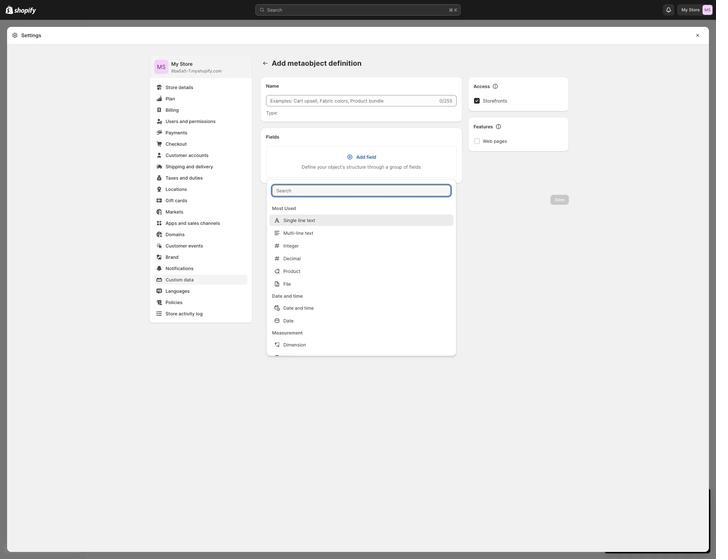Task type: locate. For each thing, give the bounding box(es) containing it.
my for my store
[[682, 7, 688, 12]]

1 horizontal spatial add
[[356, 154, 365, 160]]

line down single line text
[[296, 230, 304, 236]]

of
[[403, 164, 408, 170]]

0 vertical spatial customer
[[166, 152, 187, 158]]

1 horizontal spatial time
[[304, 305, 314, 311]]

my left my store icon
[[682, 7, 688, 12]]

Examples: Cart upsell, Fabric colors, Product bundle text field
[[266, 95, 438, 106]]

my up 8ba5a5-
[[171, 61, 179, 67]]

add metaobject definition
[[272, 59, 362, 68]]

more
[[393, 218, 405, 224]]

1 vertical spatial my
[[171, 61, 179, 67]]

payments
[[166, 130, 187, 136]]

shipping and delivery
[[166, 164, 213, 169]]

7.myshopify.com
[[188, 68, 222, 74]]

text down single line text
[[305, 230, 313, 236]]

measurement
[[272, 330, 303, 336]]

and down 'customer accounts'
[[186, 164, 194, 169]]

group
[[390, 164, 402, 170]]

shopify image
[[6, 6, 13, 14]]

2 vertical spatial date
[[283, 318, 294, 324]]

fields
[[266, 134, 279, 140]]

store up 8ba5a5-
[[180, 61, 193, 67]]

0 vertical spatial my
[[682, 7, 688, 12]]

and up measurement
[[295, 305, 303, 311]]

custom data
[[166, 277, 194, 283]]

customer down domains
[[166, 243, 187, 249]]

0 vertical spatial add
[[272, 59, 286, 68]]

add up define your object's structure through a group of fields
[[356, 154, 365, 160]]

store down the policies
[[166, 311, 177, 317]]

2 customer from the top
[[166, 243, 187, 249]]

delivery
[[196, 164, 213, 169]]

1 vertical spatial add
[[356, 154, 365, 160]]

taxes and duties
[[166, 175, 203, 181]]

sales
[[188, 220, 199, 226]]

date and time inside group
[[283, 305, 314, 311]]

used
[[284, 206, 296, 211]]

1 vertical spatial time
[[304, 305, 314, 311]]

decimal
[[283, 256, 301, 261]]

customer accounts link
[[154, 150, 248, 160]]

⌘
[[449, 7, 453, 13]]

locations link
[[154, 184, 248, 194]]

gift
[[166, 198, 174, 203]]

most
[[272, 206, 283, 211]]

0 vertical spatial date
[[272, 293, 283, 299]]

volume
[[283, 355, 299, 361]]

settings
[[21, 32, 41, 38]]

1 vertical spatial date and time
[[283, 305, 314, 311]]

and right users
[[180, 119, 188, 124]]

date and time
[[272, 293, 303, 299], [283, 305, 314, 311]]

store activity log
[[166, 311, 203, 317]]

1 vertical spatial date
[[283, 305, 294, 311]]

settings dialog
[[7, 27, 709, 552]]

cards
[[175, 198, 187, 203]]

line right single
[[298, 218, 306, 223]]

apps and sales channels link
[[154, 218, 248, 228]]

add field
[[356, 154, 376, 160]]

1 horizontal spatial my
[[682, 7, 688, 12]]

my store
[[682, 7, 700, 12]]

1 customer from the top
[[166, 152, 187, 158]]

my inside my store 8ba5a5-7.myshopify.com
[[171, 61, 179, 67]]

file
[[283, 281, 291, 287]]

features
[[474, 124, 493, 129]]

text up multi-line text
[[307, 218, 315, 223]]

a
[[386, 164, 388, 170]]

domains link
[[154, 230, 248, 240]]

languages
[[166, 288, 190, 294]]

and right apps
[[178, 220, 186, 226]]

add up the 'name' at the left top
[[272, 59, 286, 68]]

customer for customer accounts
[[166, 152, 187, 158]]

add for add field
[[356, 154, 365, 160]]

markets link
[[154, 207, 248, 217]]

my
[[682, 7, 688, 12], [171, 61, 179, 67]]

text inside option
[[307, 218, 315, 223]]

policies link
[[154, 298, 248, 307]]

0 horizontal spatial add
[[272, 59, 286, 68]]

product
[[283, 269, 300, 274]]

0 horizontal spatial time
[[293, 293, 303, 299]]

store details link
[[154, 82, 248, 92]]

metaobject
[[287, 59, 327, 68]]

permissions
[[189, 119, 216, 124]]

web pages
[[483, 138, 507, 144]]

and right taxes
[[180, 175, 188, 181]]

users and permissions
[[166, 119, 216, 124]]

customer for customer events
[[166, 243, 187, 249]]

integer
[[283, 243, 299, 249]]

1 vertical spatial line
[[296, 230, 304, 236]]

0 vertical spatial text
[[307, 218, 315, 223]]

line
[[298, 218, 306, 223], [296, 230, 304, 236]]

and for shipping and delivery link
[[186, 164, 194, 169]]

checkout
[[166, 141, 187, 147]]

and for taxes and duties link
[[180, 175, 188, 181]]

log
[[196, 311, 203, 317]]

0 vertical spatial time
[[293, 293, 303, 299]]

k
[[454, 7, 457, 13]]

line inside single line text option
[[298, 218, 306, 223]]

channels
[[200, 220, 220, 226]]

store inside my store 8ba5a5-7.myshopify.com
[[180, 61, 193, 67]]

date
[[272, 293, 283, 299], [283, 305, 294, 311], [283, 318, 294, 324]]

billing
[[166, 107, 179, 113]]

users
[[166, 119, 178, 124]]

taxes and duties link
[[154, 173, 248, 183]]

customer events link
[[154, 241, 248, 251]]

customer events
[[166, 243, 203, 249]]

dialog
[[712, 27, 716, 552]]

name
[[266, 83, 279, 89]]

and
[[180, 119, 188, 124], [186, 164, 194, 169], [180, 175, 188, 181], [178, 220, 186, 226], [284, 293, 292, 299], [295, 305, 303, 311]]

and inside group
[[295, 305, 303, 311]]

metaobjects link
[[422, 218, 451, 224]]

0 horizontal spatial my
[[171, 61, 179, 67]]

1 vertical spatial text
[[305, 230, 313, 236]]

notifications link
[[154, 264, 248, 274]]

time
[[293, 293, 303, 299], [304, 305, 314, 311]]

users and permissions link
[[154, 116, 248, 126]]

fields
[[409, 164, 421, 170]]

customer down the checkout
[[166, 152, 187, 158]]

most used
[[272, 206, 296, 211]]

0 vertical spatial date and time
[[272, 293, 303, 299]]

most used group
[[266, 215, 456, 290]]

search list box
[[266, 202, 456, 559]]

store
[[689, 7, 700, 12], [180, 61, 193, 67], [166, 85, 177, 90], [166, 311, 177, 317]]

type:
[[266, 110, 278, 116]]

0 vertical spatial line
[[298, 218, 306, 223]]

taxes
[[166, 175, 178, 181]]

1 vertical spatial customer
[[166, 243, 187, 249]]

text
[[307, 218, 315, 223], [305, 230, 313, 236]]

your
[[317, 164, 327, 170]]



Task type: vqa. For each thing, say whether or not it's contained in the screenshot.
search countries text box
no



Task type: describe. For each thing, give the bounding box(es) containing it.
text for single line text
[[307, 218, 315, 223]]

web
[[483, 138, 493, 144]]

measurement group
[[266, 339, 456, 376]]

define
[[302, 164, 316, 170]]

brand
[[166, 254, 179, 260]]

1 day left in your trial element
[[604, 507, 710, 554]]

my store 8ba5a5-7.myshopify.com
[[171, 61, 222, 74]]

line for multi-
[[296, 230, 304, 236]]

learn
[[379, 218, 392, 224]]

shipping
[[166, 164, 185, 169]]

domains
[[166, 232, 185, 237]]

custom data link
[[154, 275, 248, 285]]

shop settings menu element
[[150, 56, 252, 323]]

data
[[184, 277, 194, 283]]

store left my store icon
[[689, 7, 700, 12]]

through
[[367, 164, 384, 170]]

my for my store 8ba5a5-7.myshopify.com
[[171, 61, 179, 67]]

dimension
[[283, 342, 306, 348]]

single line text
[[283, 218, 315, 223]]

time inside group
[[304, 305, 314, 311]]

text for multi-line text
[[305, 230, 313, 236]]

store activity log link
[[154, 309, 248, 319]]

shopify image
[[14, 7, 36, 14]]

markets
[[166, 209, 183, 215]]

about
[[407, 218, 420, 224]]

define your object's structure through a group of fields
[[302, 164, 421, 170]]

custom
[[166, 277, 183, 283]]

add for add metaobject definition
[[272, 59, 286, 68]]

store up plan
[[166, 85, 177, 90]]

activity
[[179, 311, 195, 317]]

store details
[[166, 85, 193, 90]]

object's
[[328, 164, 345, 170]]

definition
[[329, 59, 362, 68]]

gift cards
[[166, 198, 187, 203]]

single
[[283, 218, 297, 223]]

shipping and delivery link
[[154, 162, 248, 172]]

access
[[474, 84, 490, 89]]

ms button
[[154, 60, 168, 74]]

multi-
[[283, 230, 296, 236]]

apps
[[166, 220, 177, 226]]

accounts
[[188, 152, 209, 158]]

brand link
[[154, 252, 248, 262]]

events
[[188, 243, 203, 249]]

apps and sales channels
[[166, 220, 220, 226]]

my store image
[[703, 5, 713, 15]]

storefronts
[[483, 98, 507, 104]]

plan link
[[154, 94, 248, 104]]

field
[[367, 154, 376, 160]]

⌘ k
[[449, 7, 457, 13]]

details
[[179, 85, 193, 90]]

metaobjects
[[422, 218, 451, 224]]

and for apps and sales channels link
[[178, 220, 186, 226]]

policies
[[166, 300, 182, 305]]

payments link
[[154, 128, 248, 138]]

checkout link
[[154, 139, 248, 149]]

duties
[[189, 175, 203, 181]]

billing link
[[154, 105, 248, 115]]

multi-line text
[[283, 230, 313, 236]]

date and time group
[[266, 303, 456, 327]]

gift cards link
[[154, 196, 248, 206]]

Search search field
[[272, 185, 451, 196]]

8ba5a5-
[[171, 68, 188, 74]]

customer accounts
[[166, 152, 209, 158]]

plan
[[166, 96, 175, 102]]

structure
[[346, 164, 366, 170]]

and for users and permissions link
[[180, 119, 188, 124]]

notifications
[[166, 266, 194, 271]]

search
[[267, 7, 282, 13]]

languages link
[[154, 286, 248, 296]]

line for single
[[298, 218, 306, 223]]

single line text option
[[266, 215, 456, 226]]

my store image
[[154, 60, 168, 74]]

and down file
[[284, 293, 292, 299]]

pages
[[494, 138, 507, 144]]



